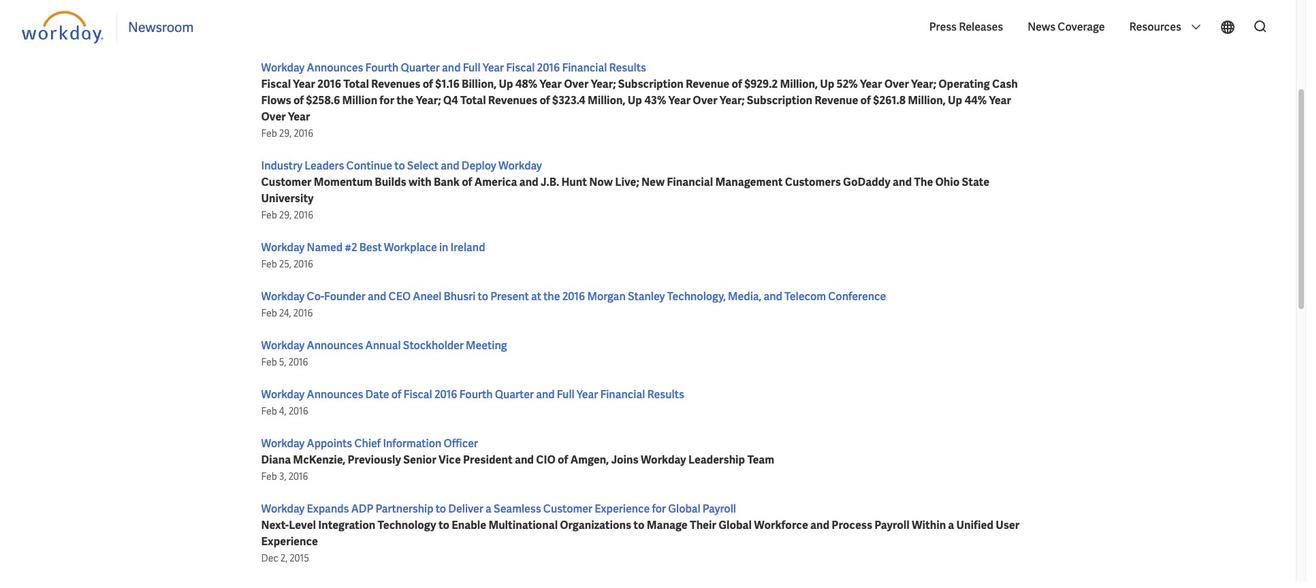 Task type: describe. For each thing, give the bounding box(es) containing it.
multinational
[[489, 518, 558, 533]]

expands
[[307, 502, 349, 516]]

2016 down $258.6
[[294, 127, 314, 140]]

operating
[[939, 77, 990, 91]]

4,
[[279, 405, 287, 418]]

2016 inside workday announces annual stockholder meeting feb 5, 2016
[[288, 356, 308, 368]]

year right 52%
[[860, 77, 882, 91]]

0 horizontal spatial million,
[[588, 93, 626, 108]]

over up $261.8
[[885, 77, 909, 91]]

customer for momentum
[[261, 175, 312, 189]]

year right "43%"
[[669, 93, 691, 108]]

with
[[409, 175, 432, 189]]

workplace
[[384, 240, 437, 255]]

customer for experience
[[543, 502, 593, 516]]

stockholder
[[403, 339, 464, 353]]

officer
[[444, 437, 478, 451]]

quarter inside workday announces fourth quarter and full year fiscal 2016 financial results fiscal year 2016 total revenues of $1.16 billion, up 48% year over year; subscription revenue of $929.2 million, up 52% year over year; operating cash flows of $258.6 million for the year; q4 total revenues of $323.4 million, up 43% year over year; subscription revenue of $261.8 million, up 44% year over year feb 29, 2016
[[401, 61, 440, 75]]

Search text field
[[496, 0, 724, 30]]

date
[[365, 388, 389, 402]]

joins
[[611, 453, 639, 467]]

present
[[490, 289, 529, 304]]

and inside workday announces fourth quarter and full year fiscal 2016 financial results fiscal year 2016 total revenues of $1.16 billion, up 48% year over year; subscription revenue of $929.2 million, up 52% year over year; operating cash flows of $258.6 million for the year; q4 total revenues of $323.4 million, up 43% year over year; subscription revenue of $261.8 million, up 44% year over year feb 29, 2016
[[442, 61, 461, 75]]

founder
[[324, 289, 366, 304]]

workday appoints chief information officer link
[[261, 437, 478, 451]]

deploy
[[462, 159, 496, 173]]

0 vertical spatial total
[[343, 77, 369, 91]]

technology
[[378, 518, 436, 533]]

1 horizontal spatial global
[[719, 518, 752, 533]]

level
[[289, 518, 316, 533]]

industry leaders continue to select and deploy workday link
[[261, 159, 542, 173]]

continue
[[346, 159, 392, 173]]

feb inside "workday announces date of fiscal 2016 fourth quarter and full year financial results feb 4, 2016"
[[261, 405, 277, 418]]

america
[[475, 175, 517, 189]]

process
[[832, 518, 873, 533]]

organizations
[[560, 518, 631, 533]]

meeting
[[466, 339, 507, 353]]

enable
[[452, 518, 486, 533]]

appoints
[[307, 437, 352, 451]]

news coverage
[[1028, 20, 1105, 34]]

telecom
[[785, 289, 826, 304]]

0 horizontal spatial revenues
[[371, 77, 421, 91]]

go to the newsroom homepage image
[[22, 11, 106, 44]]

to left manage
[[634, 518, 645, 533]]

releases
[[959, 20, 1003, 34]]

bhusri
[[444, 289, 476, 304]]

workday for annual
[[261, 339, 305, 353]]

billion,
[[462, 77, 497, 91]]

44%
[[965, 93, 987, 108]]

workday inside industry leaders continue to select and deploy workday customer momentum builds with bank of america and j.b. hunt now live; new financial management customers godaddy and the ohio state university feb 29, 2016
[[499, 159, 542, 173]]

year right 48%
[[540, 77, 562, 91]]

2016 left morgan
[[562, 289, 585, 304]]

next-
[[261, 518, 289, 533]]

of left $323.4
[[540, 93, 550, 108]]

workday for adp
[[261, 502, 305, 516]]

at
[[531, 289, 541, 304]]

workday named #2 best workplace in ireland feb 25, 2016
[[261, 240, 485, 270]]

ohio
[[936, 175, 960, 189]]

$929.2
[[745, 77, 778, 91]]

2016 inside workday appoints chief information officer diana mckenzie, previously senior vice president and cio of amgen, joins workday leadership team feb 3, 2016
[[288, 471, 308, 483]]

new
[[642, 175, 665, 189]]

for inside workday expands adp partnership to deliver a seamless customer experience for global payroll next-level integration technology to enable multinational organizations to manage their global workforce and process payroll within a unified user experience dec 2, 2015
[[652, 502, 666, 516]]

over right "43%"
[[693, 93, 718, 108]]

48%
[[515, 77, 538, 91]]

to left the 'deliver'
[[436, 502, 446, 516]]

workday announces annual stockholder meeting link
[[261, 339, 507, 353]]

aneel
[[413, 289, 442, 304]]

user
[[996, 518, 1020, 533]]

2016 inside the workday named #2 best workplace in ireland feb 25, 2016
[[294, 258, 313, 270]]

0 horizontal spatial payroll
[[703, 502, 736, 516]]

1 vertical spatial fiscal
[[261, 77, 291, 91]]

industry
[[261, 159, 303, 173]]

godaddy
[[843, 175, 891, 189]]

3,
[[279, 471, 286, 483]]

flows
[[261, 93, 291, 108]]

management
[[715, 175, 783, 189]]

and inside workday appoints chief information officer diana mckenzie, previously senior vice president and cio of amgen, joins workday leadership team feb 3, 2016
[[515, 453, 534, 467]]

of left $261.8
[[861, 93, 871, 108]]

feb inside the workday co-founder and ceo aneel bhusri to present at the 2016 morgan stanley technology, media, and telecom conference feb 24, 2016
[[261, 307, 277, 319]]

momentum
[[314, 175, 373, 189]]

senior
[[403, 453, 437, 467]]

over down flows
[[261, 110, 286, 124]]

0 horizontal spatial experience
[[261, 535, 318, 549]]

to inside the workday co-founder and ceo aneel bhusri to present at the 2016 morgan stanley technology, media, and telecom conference feb 24, 2016
[[478, 289, 488, 304]]

2016 right 4,
[[289, 405, 308, 418]]

2015
[[290, 552, 309, 565]]

year up $258.6
[[293, 77, 315, 91]]

best
[[359, 240, 382, 255]]

of right flows
[[293, 93, 304, 108]]

adp
[[351, 502, 373, 516]]

and left j.b.
[[519, 175, 539, 189]]

leadership
[[689, 453, 745, 467]]

announces for annual
[[307, 339, 363, 353]]

$261.8
[[873, 93, 906, 108]]

results inside "workday announces date of fiscal 2016 fourth quarter and full year financial results feb 4, 2016"
[[647, 388, 684, 402]]

2016 up $258.6
[[317, 77, 341, 91]]

newsroom link
[[128, 18, 194, 36]]

feb inside workday appoints chief information officer diana mckenzie, previously senior vice president and cio of amgen, joins workday leadership team feb 3, 2016
[[261, 471, 277, 483]]

up left 48%
[[499, 77, 513, 91]]

technology,
[[667, 289, 726, 304]]

43%
[[644, 93, 666, 108]]

diana
[[261, 453, 291, 467]]

ireland
[[451, 240, 485, 255]]

quarter inside "workday announces date of fiscal 2016 fourth quarter and full year financial results feb 4, 2016"
[[495, 388, 534, 402]]

workday announces date of fiscal 2016 fourth quarter and full year financial results feb 4, 2016
[[261, 388, 684, 418]]

financial inside workday announces fourth quarter and full year fiscal 2016 financial results fiscal year 2016 total revenues of $1.16 billion, up 48% year over year; subscription revenue of $929.2 million, up 52% year over year; operating cash flows of $258.6 million for the year; q4 total revenues of $323.4 million, up 43% year over year; subscription revenue of $261.8 million, up 44% year over year feb 29, 2016
[[562, 61, 607, 75]]

j.b.
[[541, 175, 559, 189]]

workday for #2
[[261, 240, 305, 255]]

amgen,
[[571, 453, 609, 467]]

co-
[[307, 289, 324, 304]]

to inside industry leaders continue to select and deploy workday customer momentum builds with bank of america and j.b. hunt now live; new financial management customers godaddy and the ohio state university feb 29, 2016
[[395, 159, 405, 173]]

coverage
[[1058, 20, 1105, 34]]

0 horizontal spatial subscription
[[618, 77, 684, 91]]

2016 up 48%
[[537, 61, 560, 75]]

$323.4
[[552, 93, 586, 108]]

for inside workday announces fourth quarter and full year fiscal 2016 financial results fiscal year 2016 total revenues of $1.16 billion, up 48% year over year; subscription revenue of $929.2 million, up 52% year over year; operating cash flows of $258.6 million for the year; q4 total revenues of $323.4 million, up 43% year over year; subscription revenue of $261.8 million, up 44% year over year feb 29, 2016
[[380, 93, 394, 108]]

mckenzie,
[[293, 453, 346, 467]]

workday for founder
[[261, 289, 305, 304]]

workforce
[[754, 518, 808, 533]]



Task type: vqa. For each thing, say whether or not it's contained in the screenshot.
Performance
no



Task type: locate. For each thing, give the bounding box(es) containing it.
unified
[[957, 518, 994, 533]]

feb left 4,
[[261, 405, 277, 418]]

1 vertical spatial revenue
[[815, 93, 858, 108]]

1 vertical spatial full
[[557, 388, 575, 402]]

1 vertical spatial 29,
[[279, 209, 292, 221]]

1 vertical spatial for
[[652, 502, 666, 516]]

1 vertical spatial results
[[647, 388, 684, 402]]

1 vertical spatial quarter
[[495, 388, 534, 402]]

total up million
[[343, 77, 369, 91]]

1 announces from the top
[[307, 61, 363, 75]]

2 announces from the top
[[307, 339, 363, 353]]

workday expands adp partnership to deliver a seamless customer experience for global payroll link
[[261, 502, 736, 516]]

total down billion,
[[460, 93, 486, 108]]

up left "43%"
[[628, 93, 642, 108]]

workday co-founder and ceo aneel bhusri to present at the 2016 morgan stanley technology, media, and telecom conference feb 24, 2016
[[261, 289, 886, 319]]

5 feb from the top
[[261, 356, 277, 368]]

6 feb from the top
[[261, 405, 277, 418]]

0 horizontal spatial for
[[380, 93, 394, 108]]

1 horizontal spatial the
[[544, 289, 560, 304]]

customer up organizations
[[543, 502, 593, 516]]

of inside industry leaders continue to select and deploy workday customer momentum builds with bank of america and j.b. hunt now live; new financial management customers godaddy and the ohio state university feb 29, 2016
[[462, 175, 472, 189]]

0 horizontal spatial the
[[397, 93, 414, 108]]

fiscal up flows
[[261, 77, 291, 91]]

feb left 25,
[[261, 258, 277, 270]]

2 horizontal spatial fiscal
[[506, 61, 535, 75]]

3 announces from the top
[[307, 388, 363, 402]]

workday up 5,
[[261, 339, 305, 353]]

None search field
[[1244, 13, 1274, 42]]

0 vertical spatial customer
[[261, 175, 312, 189]]

workday expands adp partnership to deliver a seamless customer experience for global payroll next-level integration technology to enable multinational organizations to manage their global workforce and process payroll within a unified user experience dec 2, 2015
[[261, 502, 1020, 565]]

and left ceo
[[368, 289, 386, 304]]

1 vertical spatial fourth
[[460, 388, 493, 402]]

year;
[[591, 77, 616, 91], [911, 77, 937, 91], [416, 93, 441, 108], [720, 93, 745, 108]]

integration
[[318, 518, 376, 533]]

press releases link
[[923, 10, 1010, 45]]

to up builds
[[395, 159, 405, 173]]

0 vertical spatial the
[[397, 93, 414, 108]]

0 vertical spatial full
[[463, 61, 481, 75]]

of down deploy
[[462, 175, 472, 189]]

the right million
[[397, 93, 414, 108]]

experience up the 2,
[[261, 535, 318, 549]]

global right their
[[719, 518, 752, 533]]

2,
[[280, 552, 288, 565]]

for
[[380, 93, 394, 108], [652, 502, 666, 516]]

52%
[[837, 77, 858, 91]]

0 horizontal spatial full
[[463, 61, 481, 75]]

workday up america on the left of the page
[[499, 159, 542, 173]]

bank
[[434, 175, 460, 189]]

state
[[962, 175, 990, 189]]

1 horizontal spatial customer
[[543, 502, 593, 516]]

dec
[[261, 552, 278, 565]]

million, right $929.2
[[780, 77, 818, 91]]

1 vertical spatial announces
[[307, 339, 363, 353]]

0 horizontal spatial a
[[486, 502, 492, 516]]

feb down flows
[[261, 127, 277, 140]]

payroll up their
[[703, 502, 736, 516]]

financial inside "workday announces date of fiscal 2016 fourth quarter and full year financial results feb 4, 2016"
[[600, 388, 645, 402]]

1 horizontal spatial full
[[557, 388, 575, 402]]

25,
[[279, 258, 291, 270]]

up down operating on the right top of page
[[948, 93, 963, 108]]

a right the 'deliver'
[[486, 502, 492, 516]]

workday right 'joins'
[[641, 453, 686, 467]]

in
[[439, 240, 448, 255]]

live;
[[615, 175, 639, 189]]

quarter
[[401, 61, 440, 75], [495, 388, 534, 402]]

year down flows
[[288, 110, 310, 124]]

fourth down 'meeting'
[[460, 388, 493, 402]]

announces inside workday announces annual stockholder meeting feb 5, 2016
[[307, 339, 363, 353]]

deliver
[[448, 502, 484, 516]]

university
[[261, 191, 314, 206]]

q4
[[443, 93, 458, 108]]

news coverage link
[[1021, 10, 1112, 45]]

#2
[[345, 240, 357, 255]]

revenues down 48%
[[488, 93, 538, 108]]

5,
[[279, 356, 286, 368]]

named
[[307, 240, 343, 255]]

industry leaders continue to select and deploy workday customer momentum builds with bank of america and j.b. hunt now live; new financial management customers godaddy and the ohio state university feb 29, 2016
[[261, 159, 990, 221]]

2016 right 5,
[[288, 356, 308, 368]]

customer inside workday expands adp partnership to deliver a seamless customer experience for global payroll next-level integration technology to enable multinational organizations to manage their global workforce and process payroll within a unified user experience dec 2, 2015
[[543, 502, 593, 516]]

fourth inside workday announces fourth quarter and full year fiscal 2016 financial results fiscal year 2016 total revenues of $1.16 billion, up 48% year over year; subscription revenue of $929.2 million, up 52% year over year; operating cash flows of $258.6 million for the year; q4 total revenues of $323.4 million, up 43% year over year; subscription revenue of $261.8 million, up 44% year over year feb 29, 2016
[[365, 61, 399, 75]]

for up manage
[[652, 502, 666, 516]]

of right cio
[[558, 453, 568, 467]]

the inside workday announces fourth quarter and full year fiscal 2016 financial results fiscal year 2016 total revenues of $1.16 billion, up 48% year over year; subscription revenue of $929.2 million, up 52% year over year; operating cash flows of $258.6 million for the year; q4 total revenues of $323.4 million, up 43% year over year; subscription revenue of $261.8 million, up 44% year over year feb 29, 2016
[[397, 93, 414, 108]]

1 horizontal spatial a
[[948, 518, 954, 533]]

over up $323.4
[[564, 77, 589, 91]]

chief
[[354, 437, 381, 451]]

previously
[[348, 453, 401, 467]]

0 vertical spatial announces
[[307, 61, 363, 75]]

7 feb from the top
[[261, 471, 277, 483]]

1 horizontal spatial revenue
[[815, 93, 858, 108]]

over
[[564, 77, 589, 91], [885, 77, 909, 91], [693, 93, 718, 108], [261, 110, 286, 124]]

up left 52%
[[820, 77, 835, 91]]

revenues up million
[[371, 77, 421, 91]]

1 vertical spatial global
[[719, 518, 752, 533]]

resources
[[1130, 20, 1184, 34]]

quarter up $1.16
[[401, 61, 440, 75]]

newsroom
[[128, 18, 194, 36]]

29, inside workday announces fourth quarter and full year fiscal 2016 financial results fiscal year 2016 total revenues of $1.16 billion, up 48% year over year; subscription revenue of $929.2 million, up 52% year over year; operating cash flows of $258.6 million for the year; q4 total revenues of $323.4 million, up 43% year over year; subscription revenue of $261.8 million, up 44% year over year feb 29, 2016
[[279, 127, 292, 140]]

fourth inside "workday announces date of fiscal 2016 fourth quarter and full year financial results feb 4, 2016"
[[460, 388, 493, 402]]

for right million
[[380, 93, 394, 108]]

2 vertical spatial announces
[[307, 388, 363, 402]]

2 29, from the top
[[279, 209, 292, 221]]

1 horizontal spatial fourth
[[460, 388, 493, 402]]

their
[[690, 518, 716, 533]]

feb inside industry leaders continue to select and deploy workday customer momentum builds with bank of america and j.b. hunt now live; new financial management customers godaddy and the ohio state university feb 29, 2016
[[261, 209, 277, 221]]

fiscal right the date
[[404, 388, 432, 402]]

1 horizontal spatial million,
[[780, 77, 818, 91]]

workday appoints chief information officer diana mckenzie, previously senior vice president and cio of amgen, joins workday leadership team feb 3, 2016
[[261, 437, 774, 483]]

feb inside workday announces annual stockholder meeting feb 5, 2016
[[261, 356, 277, 368]]

workday inside workday announces annual stockholder meeting feb 5, 2016
[[261, 339, 305, 353]]

announces up $258.6
[[307, 61, 363, 75]]

2016 down the stockholder
[[434, 388, 457, 402]]

customers
[[785, 175, 841, 189]]

customer inside industry leaders continue to select and deploy workday customer momentum builds with bank of america and j.b. hunt now live; new financial management customers godaddy and the ohio state university feb 29, 2016
[[261, 175, 312, 189]]

0 horizontal spatial fourth
[[365, 61, 399, 75]]

revenue down 52%
[[815, 93, 858, 108]]

to left enable
[[439, 518, 450, 533]]

0 vertical spatial 29,
[[279, 127, 292, 140]]

of inside workday appoints chief information officer diana mckenzie, previously senior vice president and cio of amgen, joins workday leadership team feb 3, 2016
[[558, 453, 568, 467]]

quarter down 'meeting'
[[495, 388, 534, 402]]

million, right $261.8
[[908, 93, 946, 108]]

2016 inside industry leaders continue to select and deploy workday customer momentum builds with bank of america and j.b. hunt now live; new financial management customers godaddy and the ohio state university feb 29, 2016
[[294, 209, 314, 221]]

2016 right 25,
[[294, 258, 313, 270]]

0 horizontal spatial global
[[668, 502, 701, 516]]

2 feb from the top
[[261, 209, 277, 221]]

workday inside workday announces fourth quarter and full year fiscal 2016 financial results fiscal year 2016 total revenues of $1.16 billion, up 48% year over year; subscription revenue of $929.2 million, up 52% year over year; operating cash flows of $258.6 million for the year; q4 total revenues of $323.4 million, up 43% year over year; subscription revenue of $261.8 million, up 44% year over year feb 29, 2016
[[261, 61, 305, 75]]

experience up organizations
[[595, 502, 650, 516]]

of left $1.16
[[423, 77, 433, 91]]

news
[[1028, 20, 1056, 34]]

1 horizontal spatial fiscal
[[404, 388, 432, 402]]

2016 right '24,'
[[293, 307, 313, 319]]

feb left 5,
[[261, 356, 277, 368]]

workday inside the workday named #2 best workplace in ireland feb 25, 2016
[[261, 240, 305, 255]]

the inside the workday co-founder and ceo aneel bhusri to present at the 2016 morgan stanley technology, media, and telecom conference feb 24, 2016
[[544, 289, 560, 304]]

0 vertical spatial a
[[486, 502, 492, 516]]

and up bank on the left of page
[[441, 159, 460, 173]]

team
[[747, 453, 774, 467]]

of left $929.2
[[732, 77, 742, 91]]

workday inside "workday announces date of fiscal 2016 fourth quarter and full year financial results feb 4, 2016"
[[261, 388, 305, 402]]

ceo
[[389, 289, 411, 304]]

of right the date
[[391, 388, 401, 402]]

feb inside the workday named #2 best workplace in ireland feb 25, 2016
[[261, 258, 277, 270]]

globe icon image
[[1220, 19, 1236, 35]]

0 vertical spatial fiscal
[[506, 61, 535, 75]]

0 vertical spatial global
[[668, 502, 701, 516]]

1 vertical spatial experience
[[261, 535, 318, 549]]

3 feb from the top
[[261, 258, 277, 270]]

resources link
[[1123, 10, 1209, 45]]

workday for chief
[[261, 437, 305, 451]]

1 vertical spatial financial
[[667, 175, 713, 189]]

$1.16
[[435, 77, 460, 91]]

workday up next- on the left of the page
[[261, 502, 305, 516]]

cash
[[992, 77, 1018, 91]]

feb inside workday announces fourth quarter and full year fiscal 2016 financial results fiscal year 2016 total revenues of $1.16 billion, up 48% year over year; subscription revenue of $929.2 million, up 52% year over year; operating cash flows of $258.6 million for the year; q4 total revenues of $323.4 million, up 43% year over year; subscription revenue of $261.8 million, up 44% year over year feb 29, 2016
[[261, 127, 277, 140]]

million
[[342, 93, 377, 108]]

payroll left within
[[875, 518, 910, 533]]

million,
[[780, 77, 818, 91], [588, 93, 626, 108], [908, 93, 946, 108]]

1 vertical spatial a
[[948, 518, 954, 533]]

feb down 'university'
[[261, 209, 277, 221]]

builds
[[375, 175, 406, 189]]

0 vertical spatial payroll
[[703, 502, 736, 516]]

press
[[929, 20, 957, 34]]

1 horizontal spatial for
[[652, 502, 666, 516]]

24,
[[279, 307, 291, 319]]

workday up 25,
[[261, 240, 305, 255]]

revenue left $929.2
[[686, 77, 730, 91]]

2016 down 'university'
[[294, 209, 314, 221]]

and left cio
[[515, 453, 534, 467]]

and inside workday expands adp partnership to deliver a seamless customer experience for global payroll next-level integration technology to enable multinational organizations to manage their global workforce and process payroll within a unified user experience dec 2, 2015
[[811, 518, 830, 533]]

press releases
[[929, 20, 1003, 34]]

a
[[486, 502, 492, 516], [948, 518, 954, 533]]

customer
[[261, 175, 312, 189], [543, 502, 593, 516]]

1 vertical spatial customer
[[543, 502, 593, 516]]

financial inside industry leaders continue to select and deploy workday customer momentum builds with bank of america and j.b. hunt now live; new financial management customers godaddy and the ohio state university feb 29, 2016
[[667, 175, 713, 189]]

year up billion,
[[483, 61, 504, 75]]

feb left '24,'
[[261, 307, 277, 319]]

fourth up million
[[365, 61, 399, 75]]

a right within
[[948, 518, 954, 533]]

results inside workday announces fourth quarter and full year fiscal 2016 financial results fiscal year 2016 total revenues of $1.16 billion, up 48% year over year; subscription revenue of $929.2 million, up 52% year over year; operating cash flows of $258.6 million for the year; q4 total revenues of $323.4 million, up 43% year over year; subscription revenue of $261.8 million, up 44% year over year feb 29, 2016
[[609, 61, 646, 75]]

and left the the
[[893, 175, 912, 189]]

announces for fourth
[[307, 61, 363, 75]]

subscription up "43%"
[[618, 77, 684, 91]]

financial right new
[[667, 175, 713, 189]]

0 horizontal spatial revenue
[[686, 77, 730, 91]]

select
[[407, 159, 439, 173]]

0 horizontal spatial results
[[609, 61, 646, 75]]

0 vertical spatial financial
[[562, 61, 607, 75]]

and up $1.16
[[442, 61, 461, 75]]

fiscal inside "workday announces date of fiscal 2016 fourth quarter and full year financial results feb 4, 2016"
[[404, 388, 432, 402]]

29, up industry
[[279, 127, 292, 140]]

0 vertical spatial fourth
[[365, 61, 399, 75]]

1 vertical spatial total
[[460, 93, 486, 108]]

workday for fourth
[[261, 61, 305, 75]]

2 horizontal spatial million,
[[908, 93, 946, 108]]

0 vertical spatial for
[[380, 93, 394, 108]]

total
[[343, 77, 369, 91], [460, 93, 486, 108]]

hunt
[[562, 175, 587, 189]]

announces left "annual"
[[307, 339, 363, 353]]

workday inside the workday co-founder and ceo aneel bhusri to present at the 2016 morgan stanley technology, media, and telecom conference feb 24, 2016
[[261, 289, 305, 304]]

1 vertical spatial revenues
[[488, 93, 538, 108]]

1 horizontal spatial subscription
[[747, 93, 813, 108]]

leaders
[[305, 159, 344, 173]]

0 vertical spatial revenue
[[686, 77, 730, 91]]

to right bhusri
[[478, 289, 488, 304]]

cio
[[536, 453, 556, 467]]

2016
[[537, 61, 560, 75], [317, 77, 341, 91], [294, 127, 314, 140], [294, 209, 314, 221], [294, 258, 313, 270], [562, 289, 585, 304], [293, 307, 313, 319], [288, 356, 308, 368], [434, 388, 457, 402], [289, 405, 308, 418], [288, 471, 308, 483]]

workday up '24,'
[[261, 289, 305, 304]]

president
[[463, 453, 513, 467]]

workday up diana
[[261, 437, 305, 451]]

1 horizontal spatial total
[[460, 93, 486, 108]]

0 vertical spatial quarter
[[401, 61, 440, 75]]

customer up 'university'
[[261, 175, 312, 189]]

announces inside "workday announces date of fiscal 2016 fourth quarter and full year financial results feb 4, 2016"
[[307, 388, 363, 402]]

fourth
[[365, 61, 399, 75], [460, 388, 493, 402]]

year
[[483, 61, 504, 75], [293, 77, 315, 91], [540, 77, 562, 91], [860, 77, 882, 91], [669, 93, 691, 108], [989, 93, 1011, 108], [288, 110, 310, 124], [577, 388, 598, 402]]

announces left the date
[[307, 388, 363, 402]]

fiscal up 48%
[[506, 61, 535, 75]]

workday inside workday expands adp partnership to deliver a seamless customer experience for global payroll next-level integration technology to enable multinational organizations to manage their global workforce and process payroll within a unified user experience dec 2, 2015
[[261, 502, 305, 516]]

financial up 'joins'
[[600, 388, 645, 402]]

within
[[912, 518, 946, 533]]

annual
[[365, 339, 401, 353]]

0 vertical spatial experience
[[595, 502, 650, 516]]

2 vertical spatial fiscal
[[404, 388, 432, 402]]

workday co-founder and ceo aneel bhusri to present at the 2016 morgan stanley technology, media, and telecom conference link
[[261, 289, 886, 304]]

million, right $323.4
[[588, 93, 626, 108]]

workday announces fourth quarter and full year fiscal 2016 financial results fiscal year 2016 total revenues of $1.16 billion, up 48% year over year; subscription revenue of $929.2 million, up 52% year over year; operating cash flows of $258.6 million for the year; q4 total revenues of $323.4 million, up 43% year over year; subscription revenue of $261.8 million, up 44% year over year feb 29, 2016
[[261, 61, 1018, 140]]

workday up flows
[[261, 61, 305, 75]]

workday for date
[[261, 388, 305, 402]]

1 horizontal spatial experience
[[595, 502, 650, 516]]

manage
[[647, 518, 688, 533]]

0 vertical spatial results
[[609, 61, 646, 75]]

year down cash
[[989, 93, 1011, 108]]

workday up 4,
[[261, 388, 305, 402]]

29, down 'university'
[[279, 209, 292, 221]]

0 horizontal spatial customer
[[261, 175, 312, 189]]

1 vertical spatial subscription
[[747, 93, 813, 108]]

0 horizontal spatial total
[[343, 77, 369, 91]]

financial up $323.4
[[562, 61, 607, 75]]

global up manage
[[668, 502, 701, 516]]

announces inside workday announces fourth quarter and full year fiscal 2016 financial results fiscal year 2016 total revenues of $1.16 billion, up 48% year over year; subscription revenue of $929.2 million, up 52% year over year; operating cash flows of $258.6 million for the year; q4 total revenues of $323.4 million, up 43% year over year; subscription revenue of $261.8 million, up 44% year over year feb 29, 2016
[[307, 61, 363, 75]]

full inside "workday announces date of fiscal 2016 fourth quarter and full year financial results feb 4, 2016"
[[557, 388, 575, 402]]

and left process
[[811, 518, 830, 533]]

of inside "workday announces date of fiscal 2016 fourth quarter and full year financial results feb 4, 2016"
[[391, 388, 401, 402]]

1 vertical spatial payroll
[[875, 518, 910, 533]]

0 horizontal spatial fiscal
[[261, 77, 291, 91]]

workday announces date of fiscal 2016 fourth quarter and full year financial results link
[[261, 388, 684, 402]]

29, inside industry leaders continue to select and deploy workday customer momentum builds with bank of america and j.b. hunt now live; new financial management customers godaddy and the ohio state university feb 29, 2016
[[279, 209, 292, 221]]

announces for date
[[307, 388, 363, 402]]

1 horizontal spatial results
[[647, 388, 684, 402]]

1 feb from the top
[[261, 127, 277, 140]]

1 horizontal spatial quarter
[[495, 388, 534, 402]]

1 vertical spatial the
[[544, 289, 560, 304]]

and inside "workday announces date of fiscal 2016 fourth quarter and full year financial results feb 4, 2016"
[[536, 388, 555, 402]]

year up amgen,
[[577, 388, 598, 402]]

global
[[668, 502, 701, 516], [719, 518, 752, 533]]

4 feb from the top
[[261, 307, 277, 319]]

0 vertical spatial subscription
[[618, 77, 684, 91]]

2 vertical spatial financial
[[600, 388, 645, 402]]

the
[[397, 93, 414, 108], [544, 289, 560, 304]]

1 horizontal spatial payroll
[[875, 518, 910, 533]]

0 horizontal spatial quarter
[[401, 61, 440, 75]]

1 29, from the top
[[279, 127, 292, 140]]

workday announces fourth quarter and full year fiscal 2016 financial results link
[[261, 61, 646, 75]]

1 horizontal spatial revenues
[[488, 93, 538, 108]]

the
[[914, 175, 933, 189]]

year inside "workday announces date of fiscal 2016 fourth quarter and full year financial results feb 4, 2016"
[[577, 388, 598, 402]]

feb left 3,
[[261, 471, 277, 483]]

vice
[[439, 453, 461, 467]]

revenue
[[686, 77, 730, 91], [815, 93, 858, 108]]

and right media,
[[764, 289, 783, 304]]

the right the at
[[544, 289, 560, 304]]

29,
[[279, 127, 292, 140], [279, 209, 292, 221]]

2016 right 3,
[[288, 471, 308, 483]]

0 vertical spatial revenues
[[371, 77, 421, 91]]

full inside workday announces fourth quarter and full year fiscal 2016 financial results fiscal year 2016 total revenues of $1.16 billion, up 48% year over year; subscription revenue of $929.2 million, up 52% year over year; operating cash flows of $258.6 million for the year; q4 total revenues of $323.4 million, up 43% year over year; subscription revenue of $261.8 million, up 44% year over year feb 29, 2016
[[463, 61, 481, 75]]



